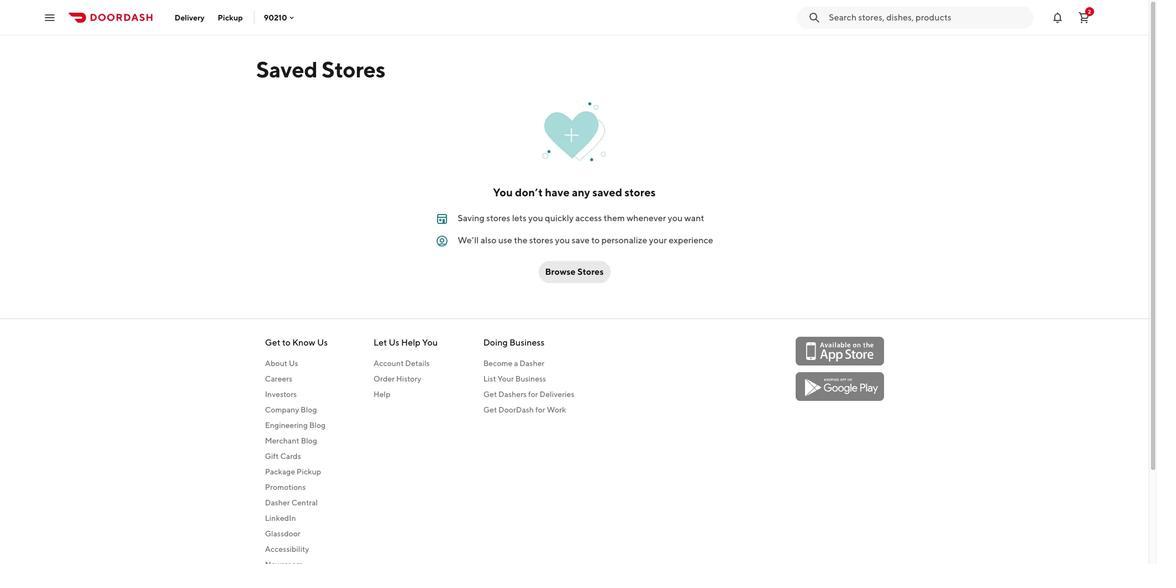 Task type: describe. For each thing, give the bounding box(es) containing it.
2
[[1089, 8, 1092, 15]]

1 vertical spatial pickup
[[297, 467, 321, 476]]

saving
[[458, 213, 485, 223]]

doordash
[[499, 405, 534, 414]]

account details
[[374, 359, 430, 368]]

stores for browse stores
[[578, 267, 604, 277]]

0 vertical spatial stores
[[625, 186, 656, 199]]

experience
[[669, 235, 714, 246]]

1 horizontal spatial you
[[555, 235, 570, 246]]

your
[[498, 374, 514, 383]]

gift
[[265, 452, 279, 461]]

become a dasher
[[484, 359, 545, 368]]

for for dashers
[[529, 390, 538, 399]]

lets
[[512, 213, 527, 223]]

saved
[[593, 186, 623, 199]]

details
[[405, 359, 430, 368]]

package
[[265, 467, 295, 476]]

delivery
[[175, 13, 205, 22]]

package pickup link
[[265, 466, 328, 477]]

stores for saved stores
[[322, 56, 386, 82]]

for for doordash
[[536, 405, 546, 414]]

careers
[[265, 374, 293, 383]]

any
[[572, 186, 591, 199]]

also
[[481, 235, 497, 246]]

get doordash for work
[[484, 405, 567, 414]]

let us help you
[[374, 337, 438, 348]]

central
[[292, 498, 318, 507]]

have
[[545, 186, 570, 199]]

browse
[[545, 267, 576, 277]]

0 horizontal spatial help
[[374, 390, 391, 399]]

blog for engineering blog
[[309, 421, 326, 430]]

get dashers for deliveries link
[[484, 389, 575, 400]]

delivery button
[[168, 9, 211, 26]]

engineering blog
[[265, 421, 326, 430]]

about us
[[265, 359, 298, 368]]

pickup inside button
[[218, 13, 243, 22]]

account details link
[[374, 358, 438, 369]]

open menu image
[[43, 11, 56, 24]]

accessibility link
[[265, 544, 328, 555]]

glassdoor link
[[265, 528, 328, 539]]

1 horizontal spatial stores
[[530, 235, 554, 246]]

list your business link
[[484, 373, 575, 384]]

glassdoor
[[265, 529, 301, 538]]

help link
[[374, 389, 438, 400]]

get doordash for work link
[[484, 404, 575, 415]]

want
[[685, 213, 705, 223]]

2 horizontal spatial you
[[668, 213, 683, 223]]

don't
[[515, 186, 543, 199]]

dasher central link
[[265, 497, 328, 508]]

company blog
[[265, 405, 317, 414]]

company
[[265, 405, 299, 414]]

gift cards
[[265, 452, 301, 461]]

become
[[484, 359, 513, 368]]

saving stores lets you quickly access them whenever you want
[[458, 213, 705, 223]]

whenever
[[627, 213, 667, 223]]

save
[[572, 235, 590, 246]]

careers link
[[265, 373, 328, 384]]

deliveries
[[540, 390, 575, 399]]

access
[[576, 213, 602, 223]]

get for get dashers for deliveries
[[484, 390, 497, 399]]

doing business
[[484, 337, 545, 348]]

cards
[[280, 452, 301, 461]]

1 vertical spatial to
[[282, 337, 291, 348]]

us for about us
[[289, 359, 298, 368]]

0 horizontal spatial you
[[529, 213, 543, 223]]

engineering
[[265, 421, 308, 430]]

work
[[547, 405, 567, 414]]

account
[[374, 359, 404, 368]]

merchant blog
[[265, 436, 317, 445]]

quickly
[[545, 213, 574, 223]]

blog for company blog
[[301, 405, 317, 414]]

pickup button
[[211, 9, 250, 26]]

0 vertical spatial you
[[493, 186, 513, 199]]

1 vertical spatial business
[[516, 374, 546, 383]]

we'll
[[458, 235, 479, 246]]



Task type: vqa. For each thing, say whether or not it's contained in the screenshot.
dasher
yes



Task type: locate. For each thing, give the bounding box(es) containing it.
business down become a dasher link
[[516, 374, 546, 383]]

1 horizontal spatial you
[[493, 186, 513, 199]]

to right save on the top of page
[[592, 235, 600, 246]]

know
[[292, 337, 316, 348]]

stores
[[322, 56, 386, 82], [578, 267, 604, 277]]

stores
[[625, 186, 656, 199], [487, 213, 511, 223], [530, 235, 554, 246]]

stores up whenever
[[625, 186, 656, 199]]

linkedin link
[[265, 513, 328, 524]]

for inside get dashers for deliveries link
[[529, 390, 538, 399]]

0 horizontal spatial us
[[289, 359, 298, 368]]

doing
[[484, 337, 508, 348]]

1 vertical spatial dasher
[[265, 498, 290, 507]]

0 vertical spatial business
[[510, 337, 545, 348]]

0 vertical spatial stores
[[322, 56, 386, 82]]

business
[[510, 337, 545, 348], [516, 374, 546, 383]]

1 vertical spatial get
[[484, 390, 497, 399]]

merchant blog link
[[265, 435, 328, 446]]

accessibility
[[265, 545, 309, 554]]

you don't have any saved stores
[[493, 186, 656, 199]]

for
[[529, 390, 538, 399], [536, 405, 546, 414]]

1 vertical spatial stores
[[487, 213, 511, 223]]

for down list your business link
[[529, 390, 538, 399]]

pickup
[[218, 13, 243, 22], [297, 467, 321, 476]]

us
[[317, 337, 328, 348], [389, 337, 400, 348], [289, 359, 298, 368]]

saved
[[256, 56, 318, 82]]

0 vertical spatial to
[[592, 235, 600, 246]]

0 vertical spatial get
[[265, 337, 281, 348]]

you up details
[[423, 337, 438, 348]]

order
[[374, 374, 395, 383]]

merchant
[[265, 436, 299, 445]]

about
[[265, 359, 287, 368]]

get dashers for deliveries
[[484, 390, 575, 399]]

us right let
[[389, 337, 400, 348]]

get for get doordash for work
[[484, 405, 497, 414]]

package pickup
[[265, 467, 321, 476]]

blog up merchant blog link
[[309, 421, 326, 430]]

1 horizontal spatial help
[[401, 337, 421, 348]]

about us link
[[265, 358, 328, 369]]

2 vertical spatial get
[[484, 405, 497, 414]]

pickup down gift cards link
[[297, 467, 321, 476]]

dasher up linkedin
[[265, 498, 290, 507]]

get for get to know us
[[265, 337, 281, 348]]

1 vertical spatial help
[[374, 390, 391, 399]]

get inside get dashers for deliveries link
[[484, 390, 497, 399]]

get left doordash
[[484, 405, 497, 414]]

them
[[604, 213, 625, 223]]

0 horizontal spatial pickup
[[218, 13, 243, 22]]

linkedin
[[265, 514, 296, 523]]

blog down investors link
[[301, 405, 317, 414]]

2 vertical spatial stores
[[530, 235, 554, 246]]

help down order
[[374, 390, 391, 399]]

saved stores
[[256, 56, 386, 82]]

you left save on the top of page
[[555, 235, 570, 246]]

0 vertical spatial pickup
[[218, 13, 243, 22]]

90210 button
[[264, 13, 296, 22]]

list your business
[[484, 374, 546, 383]]

stores right the
[[530, 235, 554, 246]]

0 vertical spatial help
[[401, 337, 421, 348]]

to
[[592, 235, 600, 246], [282, 337, 291, 348]]

1 horizontal spatial us
[[317, 337, 328, 348]]

dasher central
[[265, 498, 318, 507]]

get up about
[[265, 337, 281, 348]]

the
[[514, 235, 528, 246]]

help
[[401, 337, 421, 348], [374, 390, 391, 399]]

3 items, open order cart image
[[1078, 11, 1092, 24]]

investors
[[265, 390, 297, 399]]

0 horizontal spatial you
[[423, 337, 438, 348]]

you left don't
[[493, 186, 513, 199]]

blog
[[301, 405, 317, 414], [309, 421, 326, 430], [301, 436, 317, 445]]

we'll also use the stores you save to personalize your experience
[[458, 235, 714, 246]]

promotions
[[265, 483, 306, 492]]

blog inside 'link'
[[309, 421, 326, 430]]

get down list
[[484, 390, 497, 399]]

dasher up list your business link
[[520, 359, 545, 368]]

0 horizontal spatial to
[[282, 337, 291, 348]]

list
[[484, 374, 496, 383]]

1 horizontal spatial dasher
[[520, 359, 545, 368]]

0 horizontal spatial stores
[[322, 56, 386, 82]]

order history
[[374, 374, 422, 383]]

use
[[499, 235, 513, 246]]

promotions link
[[265, 482, 328, 493]]

1 vertical spatial for
[[536, 405, 546, 414]]

pickup right delivery button
[[218, 13, 243, 22]]

0 vertical spatial dasher
[[520, 359, 545, 368]]

order history link
[[374, 373, 438, 384]]

1 vertical spatial stores
[[578, 267, 604, 277]]

0 horizontal spatial dasher
[[265, 498, 290, 507]]

browse stores
[[545, 267, 604, 277]]

engineering blog link
[[265, 420, 328, 431]]

blog down the engineering blog 'link'
[[301, 436, 317, 445]]

browse stores button
[[539, 261, 611, 283]]

Store search: begin typing to search for stores available on DoorDash text field
[[829, 11, 1027, 24]]

0 vertical spatial for
[[529, 390, 538, 399]]

to left know
[[282, 337, 291, 348]]

personalize
[[602, 235, 648, 246]]

1 horizontal spatial to
[[592, 235, 600, 246]]

help up account details link
[[401, 337, 421, 348]]

you left want at the top right of the page
[[668, 213, 683, 223]]

stores left lets
[[487, 213, 511, 223]]

company blog link
[[265, 404, 328, 415]]

notification bell image
[[1052, 11, 1065, 24]]

1 vertical spatial blog
[[309, 421, 326, 430]]

1 vertical spatial you
[[423, 337, 438, 348]]

for inside get doordash for work link
[[536, 405, 546, 414]]

history
[[396, 374, 422, 383]]

you right lets
[[529, 213, 543, 223]]

get to know us
[[265, 337, 328, 348]]

you
[[529, 213, 543, 223], [668, 213, 683, 223], [555, 235, 570, 246]]

0 horizontal spatial stores
[[487, 213, 511, 223]]

0 vertical spatial blog
[[301, 405, 317, 414]]

for left work
[[536, 405, 546, 414]]

gift cards link
[[265, 451, 328, 462]]

90210
[[264, 13, 287, 22]]

2 horizontal spatial us
[[389, 337, 400, 348]]

you
[[493, 186, 513, 199], [423, 337, 438, 348]]

dashers
[[499, 390, 527, 399]]

get
[[265, 337, 281, 348], [484, 390, 497, 399], [484, 405, 497, 414]]

1 horizontal spatial pickup
[[297, 467, 321, 476]]

us for let us help you
[[389, 337, 400, 348]]

1 horizontal spatial stores
[[578, 267, 604, 277]]

investors link
[[265, 389, 328, 400]]

get inside get doordash for work link
[[484, 405, 497, 414]]

dasher
[[520, 359, 545, 368], [265, 498, 290, 507]]

2 horizontal spatial stores
[[625, 186, 656, 199]]

your
[[649, 235, 667, 246]]

blog for merchant blog
[[301, 436, 317, 445]]

business up become a dasher link
[[510, 337, 545, 348]]

2 vertical spatial blog
[[301, 436, 317, 445]]

become a dasher link
[[484, 358, 575, 369]]

a
[[514, 359, 518, 368]]

us up careers link
[[289, 359, 298, 368]]

let
[[374, 337, 387, 348]]

us right know
[[317, 337, 328, 348]]

2 button
[[1074, 6, 1096, 28]]

stores inside button
[[578, 267, 604, 277]]



